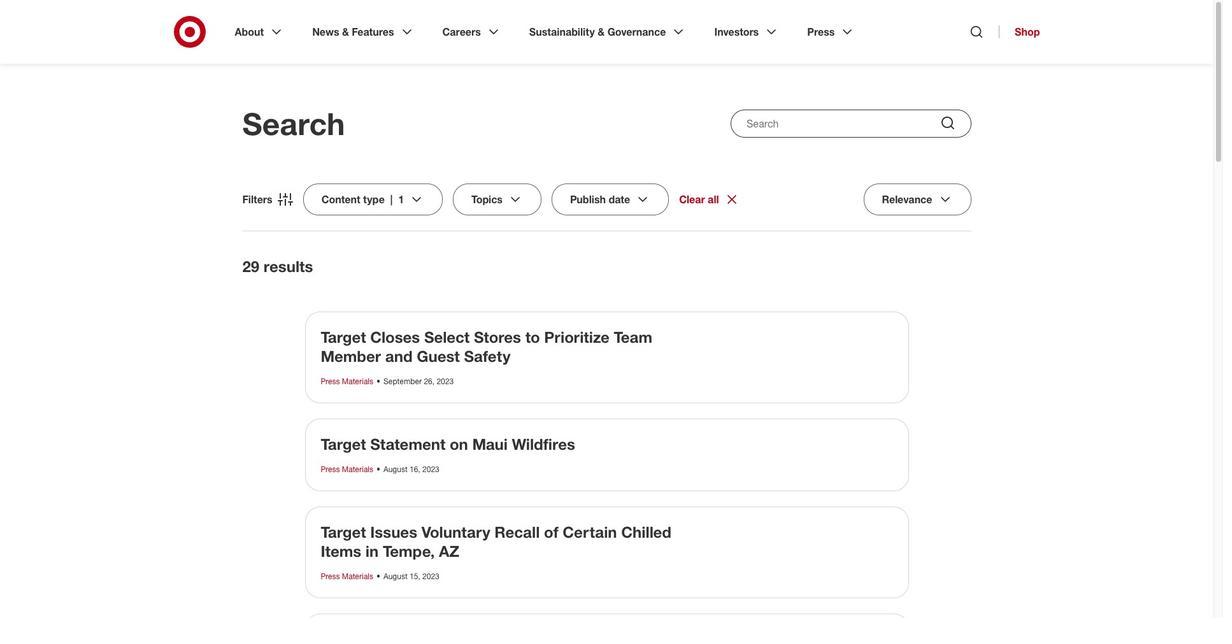Task type: vqa. For each thing, say whether or not it's contained in the screenshot.
core
no



Task type: describe. For each thing, give the bounding box(es) containing it.
content type  |  1
[[322, 193, 404, 206]]

publish date
[[570, 193, 630, 206]]

september
[[384, 377, 422, 386]]

features
[[352, 25, 394, 38]]

team
[[614, 328, 653, 347]]

wildfires
[[512, 435, 575, 454]]

press materials link for target statement on maui wildfires
[[321, 465, 373, 474]]

august 16, 2023
[[384, 465, 440, 474]]

2023 for select
[[437, 377, 454, 386]]

content type  |  1 button
[[303, 184, 443, 215]]

topics
[[472, 193, 503, 206]]

august for issues
[[384, 572, 408, 581]]

statement
[[370, 435, 446, 454]]

and
[[385, 347, 413, 366]]

chilled
[[622, 523, 672, 542]]

press materials for target statement on maui wildfires
[[321, 465, 373, 474]]

Relevance field
[[864, 184, 972, 215]]

& for news
[[342, 25, 349, 38]]

recall
[[495, 523, 540, 542]]

shop
[[1015, 25, 1040, 38]]

filters
[[242, 193, 273, 206]]

press materials for target closes select stores to prioritize team member and guest safety
[[321, 377, 373, 386]]

in
[[366, 542, 379, 561]]

content
[[322, 193, 360, 206]]

press for target issues voluntary recall of certain chilled items in tempe, az
[[321, 572, 340, 581]]

guest
[[417, 347, 460, 366]]

26,
[[424, 377, 435, 386]]

news
[[312, 25, 339, 38]]

clear
[[679, 193, 705, 206]]

press for target statement on maui wildfires
[[321, 465, 340, 474]]

press materials link for target closes select stores to prioritize team member and guest safety
[[321, 377, 373, 386]]

29 results
[[242, 257, 313, 276]]

target statement on maui wildfires link
[[321, 435, 575, 454]]

target closes select stores to prioritize team member and guest safety link
[[321, 328, 653, 366]]

15,
[[410, 572, 420, 581]]

about
[[235, 25, 264, 38]]

sustainability & governance
[[529, 25, 666, 38]]

of
[[544, 523, 559, 542]]

careers link
[[434, 15, 510, 48]]

all
[[708, 193, 719, 206]]

shop link
[[999, 25, 1040, 38]]

publish
[[570, 193, 606, 206]]

target closes select stores to prioritize team member and guest safety
[[321, 328, 653, 366]]

Search search field
[[731, 110, 972, 138]]



Task type: locate. For each thing, give the bounding box(es) containing it.
materials for closes
[[342, 377, 373, 386]]

items
[[321, 542, 361, 561]]

16,
[[410, 465, 420, 474]]

safety
[[464, 347, 511, 366]]

search
[[242, 105, 345, 142]]

clear all
[[679, 193, 719, 206]]

materials down member
[[342, 377, 373, 386]]

sustainability & governance link
[[521, 15, 696, 48]]

1 vertical spatial august
[[384, 572, 408, 581]]

results
[[264, 257, 313, 276]]

issues
[[370, 523, 417, 542]]

1 materials from the top
[[342, 377, 373, 386]]

2 target from the top
[[321, 435, 366, 454]]

1 target from the top
[[321, 328, 366, 347]]

prioritize
[[544, 328, 610, 347]]

2023 right 26,
[[437, 377, 454, 386]]

1 vertical spatial press materials
[[321, 465, 373, 474]]

careers
[[443, 25, 481, 38]]

1 vertical spatial press materials link
[[321, 465, 373, 474]]

& left governance
[[598, 25, 605, 38]]

stores
[[474, 328, 521, 347]]

0 vertical spatial materials
[[342, 377, 373, 386]]

2 materials from the top
[[342, 465, 373, 474]]

august
[[384, 465, 408, 474], [384, 572, 408, 581]]

materials for statement
[[342, 465, 373, 474]]

2 vertical spatial target
[[321, 523, 366, 542]]

relevance
[[882, 193, 933, 206]]

news & features link
[[303, 15, 424, 48]]

closes
[[370, 328, 420, 347]]

0 vertical spatial press materials link
[[321, 377, 373, 386]]

2023 for voluntary
[[423, 572, 440, 581]]

press link
[[799, 15, 864, 48]]

target issues voluntary recall of certain chilled items in tempe, az link
[[321, 523, 672, 561]]

governance
[[608, 25, 666, 38]]

1 & from the left
[[342, 25, 349, 38]]

& for sustainability
[[598, 25, 605, 38]]

target
[[321, 328, 366, 347], [321, 435, 366, 454], [321, 523, 366, 542]]

0 vertical spatial august
[[384, 465, 408, 474]]

0 vertical spatial 2023
[[437, 377, 454, 386]]

target issues voluntary recall of certain chilled items in tempe, az
[[321, 523, 672, 561]]

target inside 'target issues voluntary recall of certain chilled items in tempe, az'
[[321, 523, 366, 542]]

2023 for on
[[423, 465, 440, 474]]

voluntary
[[422, 523, 490, 542]]

3 press materials link from the top
[[321, 572, 373, 581]]

az
[[439, 542, 460, 561]]

target for target closes select stores to prioritize team member and guest safety
[[321, 328, 366, 347]]

on
[[450, 435, 468, 454]]

3 materials from the top
[[342, 572, 373, 581]]

clear all button
[[679, 192, 740, 207]]

2023 right 16,
[[423, 465, 440, 474]]

press materials
[[321, 377, 373, 386], [321, 465, 373, 474], [321, 572, 373, 581]]

materials left august 16, 2023
[[342, 465, 373, 474]]

september 26, 2023
[[384, 377, 454, 386]]

& right news
[[342, 25, 349, 38]]

press materials for target issues voluntary recall of certain chilled items in tempe, az
[[321, 572, 373, 581]]

topics button
[[453, 184, 542, 215]]

1 press materials link from the top
[[321, 377, 373, 386]]

29
[[242, 257, 260, 276]]

press for target closes select stores to prioritize team member and guest safety
[[321, 377, 340, 386]]

target statement on maui wildfires
[[321, 435, 575, 454]]

0 horizontal spatial &
[[342, 25, 349, 38]]

august left 16,
[[384, 465, 408, 474]]

3 target from the top
[[321, 523, 366, 542]]

1 horizontal spatial &
[[598, 25, 605, 38]]

investors
[[715, 25, 759, 38]]

august for statement
[[384, 465, 408, 474]]

target inside target closes select stores to prioritize team member and guest safety
[[321, 328, 366, 347]]

0 vertical spatial press materials
[[321, 377, 373, 386]]

materials down in
[[342, 572, 373, 581]]

target for target issues voluntary recall of certain chilled items in tempe, az
[[321, 523, 366, 542]]

sustainability
[[529, 25, 595, 38]]

2 press materials from the top
[[321, 465, 373, 474]]

2023 right 15,
[[423, 572, 440, 581]]

2 press materials link from the top
[[321, 465, 373, 474]]

materials for issues
[[342, 572, 373, 581]]

select
[[424, 328, 470, 347]]

publish date button
[[552, 184, 669, 215]]

target for target statement on maui wildfires
[[321, 435, 366, 454]]

press materials link for target issues voluntary recall of certain chilled items in tempe, az
[[321, 572, 373, 581]]

2 vertical spatial materials
[[342, 572, 373, 581]]

member
[[321, 347, 381, 366]]

tempe,
[[383, 542, 435, 561]]

type  |  1
[[363, 193, 404, 206]]

to
[[526, 328, 540, 347]]

1 vertical spatial 2023
[[423, 465, 440, 474]]

august 15, 2023
[[384, 572, 440, 581]]

1 press materials from the top
[[321, 377, 373, 386]]

3 press materials from the top
[[321, 572, 373, 581]]

2 vertical spatial press materials link
[[321, 572, 373, 581]]

2 vertical spatial 2023
[[423, 572, 440, 581]]

&
[[342, 25, 349, 38], [598, 25, 605, 38]]

2 & from the left
[[598, 25, 605, 38]]

maui
[[472, 435, 508, 454]]

investors link
[[706, 15, 788, 48]]

2023
[[437, 377, 454, 386], [423, 465, 440, 474], [423, 572, 440, 581]]

news & features
[[312, 25, 394, 38]]

1 vertical spatial materials
[[342, 465, 373, 474]]

august left 15,
[[384, 572, 408, 581]]

0 vertical spatial target
[[321, 328, 366, 347]]

press
[[808, 25, 835, 38], [321, 377, 340, 386], [321, 465, 340, 474], [321, 572, 340, 581]]

materials
[[342, 377, 373, 386], [342, 465, 373, 474], [342, 572, 373, 581]]

press materials link
[[321, 377, 373, 386], [321, 465, 373, 474], [321, 572, 373, 581]]

about link
[[226, 15, 293, 48]]

1 vertical spatial target
[[321, 435, 366, 454]]

1 august from the top
[[384, 465, 408, 474]]

2 august from the top
[[384, 572, 408, 581]]

2 vertical spatial press materials
[[321, 572, 373, 581]]

certain
[[563, 523, 617, 542]]

date
[[609, 193, 630, 206]]



